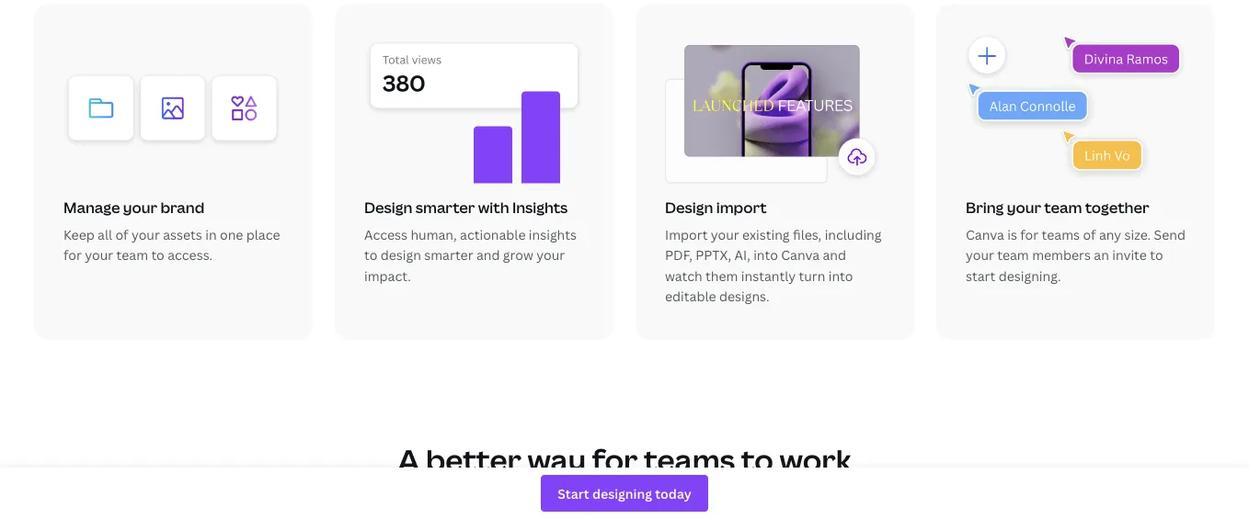 Task type: locate. For each thing, give the bounding box(es) containing it.
design inside design import import your existing files, including pdf, pptx, ai, into canva and watch them instantly turn into editable designs.
[[665, 198, 713, 218]]

and down actionable
[[476, 247, 500, 264]]

work
[[780, 441, 852, 481]]

1 horizontal spatial design
[[665, 198, 713, 218]]

1 horizontal spatial canva
[[966, 226, 1005, 244]]

and
[[476, 247, 500, 264], [823, 247, 846, 264]]

all
[[98, 226, 112, 244]]

actionable
[[460, 226, 526, 244]]

1 horizontal spatial into
[[829, 267, 853, 285]]

to inside design smarter with insights access human, actionable insights to design smarter and grow your impact.
[[364, 247, 378, 264]]

0 horizontal spatial into
[[754, 247, 778, 264]]

of inside the "bring your team together canva is for teams of any size. send your team members an invite to start designing."
[[1083, 226, 1096, 244]]

into down 'existing' at right
[[754, 247, 778, 264]]

to inside manage your brand keep all of your assets in one place for your team to access.
[[151, 247, 164, 264]]

with
[[478, 198, 509, 218]]

access.
[[168, 247, 213, 264]]

for right is
[[1021, 226, 1039, 244]]

2 horizontal spatial for
[[1021, 226, 1039, 244]]

team down is
[[998, 247, 1029, 264]]

0 vertical spatial canva
[[966, 226, 1005, 244]]

your inside design smarter with insights access human, actionable insights to design smarter and grow your impact.
[[537, 247, 565, 264]]

human,
[[411, 226, 457, 244]]

and inside design smarter with insights access human, actionable insights to design smarter and grow your impact.
[[476, 247, 500, 264]]

your inside design import import your existing files, including pdf, pptx, ai, into canva and watch them instantly turn into editable designs.
[[711, 226, 739, 244]]

0 horizontal spatial for
[[63, 247, 82, 264]]

0 horizontal spatial team
[[116, 247, 148, 264]]

to
[[364, 247, 378, 264], [151, 247, 164, 264], [1150, 247, 1163, 264], [741, 441, 774, 481]]

import
[[716, 198, 767, 218]]

1 horizontal spatial of
[[1083, 226, 1096, 244]]

1 horizontal spatial teams
[[1042, 226, 1080, 244]]

design
[[381, 247, 421, 264]]

send
[[1154, 226, 1186, 244]]

your up 'start'
[[966, 247, 994, 264]]

invite
[[1112, 247, 1147, 264]]

0 horizontal spatial of
[[115, 226, 128, 244]]

1 horizontal spatial and
[[823, 247, 846, 264]]

2 horizontal spatial team
[[1045, 198, 1082, 218]]

design import import your existing files, including pdf, pptx, ai, into canva and watch them instantly turn into editable designs.
[[665, 198, 882, 305]]

start
[[966, 267, 996, 285]]

1 vertical spatial for
[[63, 247, 82, 264]]

team left the access.
[[116, 247, 148, 264]]

your down insights
[[537, 247, 565, 264]]

assets
[[163, 226, 202, 244]]

design for design smarter with insights
[[364, 198, 412, 218]]

for right way
[[592, 441, 638, 481]]

1 horizontal spatial team
[[998, 247, 1029, 264]]

team up members
[[1045, 198, 1082, 218]]

into right turn
[[829, 267, 853, 285]]

of
[[115, 226, 128, 244], [1083, 226, 1096, 244]]

for
[[1021, 226, 1039, 244], [63, 247, 82, 264], [592, 441, 638, 481]]

1 of from the left
[[115, 226, 128, 244]]

1 and from the left
[[476, 247, 500, 264]]

into
[[754, 247, 778, 264], [829, 267, 853, 285]]

team inside manage your brand keep all of your assets in one place for your team to access.
[[116, 247, 148, 264]]

0 horizontal spatial design
[[364, 198, 412, 218]]

import
[[665, 226, 708, 244]]

and down the including
[[823, 247, 846, 264]]

design up the import
[[665, 198, 713, 218]]

design up access
[[364, 198, 412, 218]]

canva down files,
[[781, 247, 820, 264]]

members
[[1032, 247, 1091, 264]]

size.
[[1125, 226, 1151, 244]]

0 horizontal spatial and
[[476, 247, 500, 264]]

1 vertical spatial canva
[[781, 247, 820, 264]]

pptx,
[[696, 247, 732, 264]]

of inside manage your brand keep all of your assets in one place for your team to access.
[[115, 226, 128, 244]]

access
[[364, 226, 408, 244]]

pdf,
[[665, 247, 693, 264]]

canva
[[966, 226, 1005, 244], [781, 247, 820, 264]]

0 horizontal spatial canva
[[781, 247, 820, 264]]

2 vertical spatial for
[[592, 441, 638, 481]]

smarter up human,
[[416, 198, 475, 218]]

your up pptx,
[[711, 226, 739, 244]]

design inside design smarter with insights access human, actionable insights to design smarter and grow your impact.
[[364, 198, 412, 218]]

one
[[220, 226, 243, 244]]

manage
[[63, 198, 120, 218]]

2 and from the left
[[823, 247, 846, 264]]

1 vertical spatial into
[[829, 267, 853, 285]]

smarter
[[416, 198, 475, 218], [424, 247, 473, 264]]

ai,
[[735, 247, 751, 264]]

of right all
[[115, 226, 128, 244]]

0 vertical spatial for
[[1021, 226, 1039, 244]]

design smarter with insights access human, actionable insights to design smarter and grow your impact.
[[364, 198, 577, 285]]

of left any
[[1083, 226, 1096, 244]]

grow
[[503, 247, 533, 264]]

design
[[364, 198, 412, 218], [665, 198, 713, 218]]

your
[[123, 198, 157, 218], [1007, 198, 1041, 218], [131, 226, 160, 244], [711, 226, 739, 244], [537, 247, 565, 264], [85, 247, 113, 264], [966, 247, 994, 264]]

in
[[205, 226, 217, 244]]

to down access
[[364, 247, 378, 264]]

to left the access.
[[151, 247, 164, 264]]

2 of from the left
[[1083, 226, 1096, 244]]

bring your team together canva is for teams of any size. send your team members an invite to start designing.
[[966, 198, 1186, 285]]

team
[[1045, 198, 1082, 218], [116, 247, 148, 264], [998, 247, 1029, 264]]

smarter down human,
[[424, 247, 473, 264]]

teams
[[1042, 226, 1080, 244], [644, 441, 735, 481]]

0 vertical spatial into
[[754, 247, 778, 264]]

brand
[[161, 198, 205, 218]]

0 horizontal spatial teams
[[644, 441, 735, 481]]

canva down bring
[[966, 226, 1005, 244]]

insights
[[529, 226, 577, 244]]

to down send
[[1150, 247, 1163, 264]]

for down keep
[[63, 247, 82, 264]]

0 vertical spatial teams
[[1042, 226, 1080, 244]]

them
[[706, 267, 738, 285]]



Task type: vqa. For each thing, say whether or not it's contained in the screenshot.
the right 'Star Wars Style Alphabet' IMAGE
no



Task type: describe. For each thing, give the bounding box(es) containing it.
keep
[[63, 226, 95, 244]]

1 vertical spatial smarter
[[424, 247, 473, 264]]

canva inside the "bring your team together canva is for teams of any size. send your team members an invite to start designing."
[[966, 226, 1005, 244]]

insights
[[512, 198, 568, 218]]

any
[[1099, 226, 1122, 244]]

your up is
[[1007, 198, 1041, 218]]

for inside the "bring your team together canva is for teams of any size. send your team members an invite to start designing."
[[1021, 226, 1039, 244]]

1 horizontal spatial for
[[592, 441, 638, 481]]

for inside manage your brand keep all of your assets in one place for your team to access.
[[63, 247, 82, 264]]

a better way for teams to work
[[398, 441, 852, 481]]

way
[[528, 441, 586, 481]]

better
[[426, 441, 521, 481]]

is
[[1008, 226, 1017, 244]]

designs.
[[719, 288, 770, 305]]

files,
[[793, 226, 822, 244]]

your left assets
[[131, 226, 160, 244]]

a
[[398, 441, 420, 481]]

1 vertical spatial teams
[[644, 441, 735, 481]]

and inside design import import your existing files, including pdf, pptx, ai, into canva and watch them instantly turn into editable designs.
[[823, 247, 846, 264]]

existing
[[743, 226, 790, 244]]

place
[[246, 226, 280, 244]]

design for design import
[[665, 198, 713, 218]]

impact.
[[364, 267, 411, 285]]

0 vertical spatial smarter
[[416, 198, 475, 218]]

together
[[1085, 198, 1150, 218]]

to inside the "bring your team together canva is for teams of any size. send your team members an invite to start designing."
[[1150, 247, 1163, 264]]

including
[[825, 226, 882, 244]]

canva inside design import import your existing files, including pdf, pptx, ai, into canva and watch them instantly turn into editable designs.
[[781, 247, 820, 264]]

your down all
[[85, 247, 113, 264]]

manage your brand keep all of your assets in one place for your team to access.
[[63, 198, 280, 264]]

bring
[[966, 198, 1004, 218]]

teams inside the "bring your team together canva is for teams of any size. send your team members an invite to start designing."
[[1042, 226, 1080, 244]]

to left work
[[741, 441, 774, 481]]

team for bring your team together
[[998, 247, 1029, 264]]

team for manage your brand
[[116, 247, 148, 264]]

your left brand
[[123, 198, 157, 218]]

turn
[[799, 267, 826, 285]]

editable
[[665, 288, 716, 305]]

designing.
[[999, 267, 1061, 285]]

an
[[1094, 247, 1109, 264]]

watch
[[665, 267, 703, 285]]

instantly
[[741, 267, 796, 285]]



